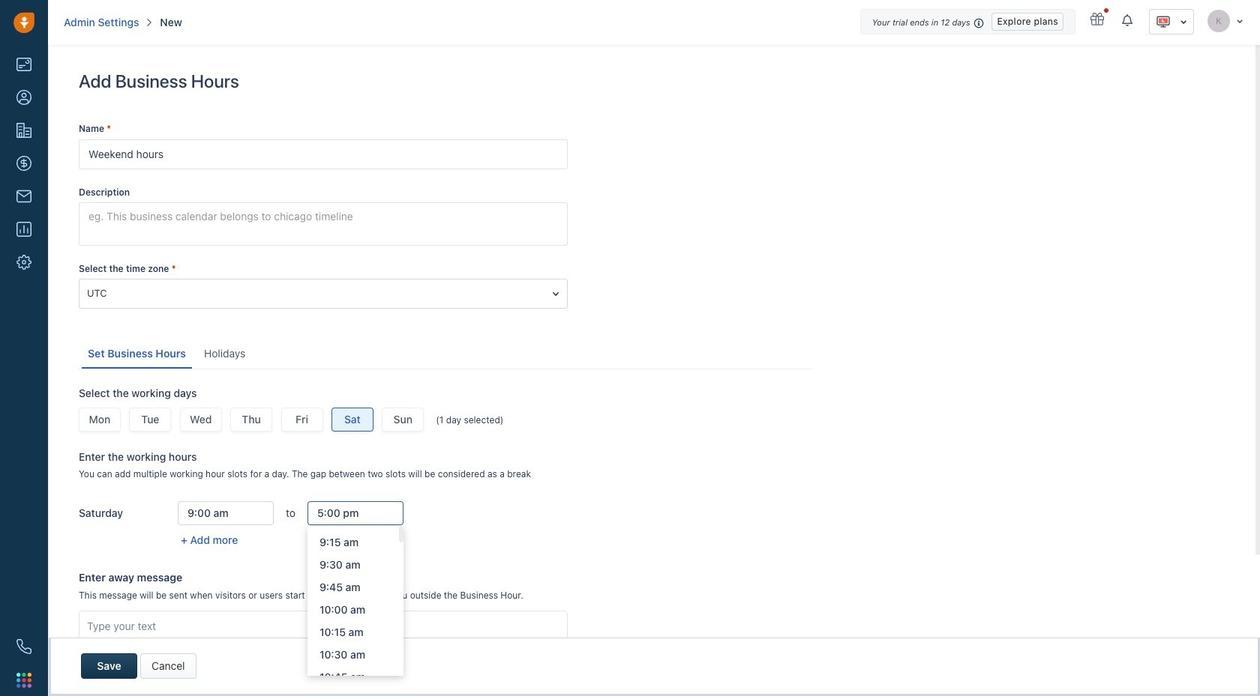Task type: locate. For each thing, give the bounding box(es) containing it.
ic_arrow_down image
[[1236, 16, 1244, 25], [1180, 16, 1187, 27]]

0 horizontal spatial ic_arrow_down image
[[1180, 16, 1187, 27]]

missing translation "unavailable" for locale "en-us" image
[[1156, 14, 1171, 29]]

1 horizontal spatial ic_arrow_down image
[[1236, 16, 1244, 25]]

bell regular image
[[1122, 14, 1134, 27]]

freshworks switcher image
[[17, 673, 32, 688]]

phone element
[[9, 632, 39, 662]]



Task type: vqa. For each thing, say whether or not it's contained in the screenshot.
eg. This business calendar belongs to chicago timeline 'text box' in the left top of the page
yes



Task type: describe. For each thing, give the bounding box(es) containing it.
eg. This business calendar belongs to chicago timeline text field
[[79, 202, 568, 246]]

eg. Chicago Business hours text field
[[79, 139, 568, 169]]

1 ic_arrow_down image from the left
[[1236, 16, 1244, 25]]

ic_info_icon image
[[974, 17, 984, 29]]

phone image
[[17, 640, 32, 655]]

2 ic_arrow_down image from the left
[[1180, 16, 1187, 27]]



